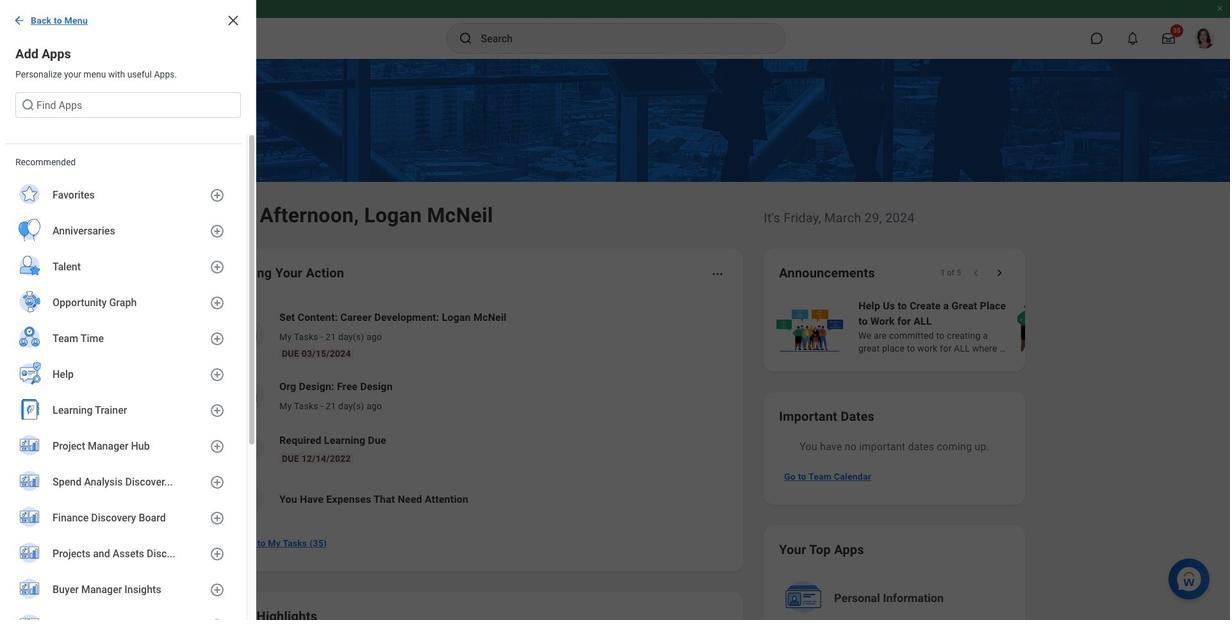 Task type: describe. For each thing, give the bounding box(es) containing it.
Search field
[[15, 92, 241, 118]]

x image
[[226, 13, 241, 28]]

profile logan mcneil element
[[1187, 24, 1223, 53]]

3 plus circle image from the top
[[210, 367, 225, 383]]

1 plus circle image from the top
[[210, 260, 225, 275]]

book open image
[[239, 439, 258, 458]]

4 plus circle image from the top
[[210, 403, 225, 419]]

7 plus circle image from the top
[[210, 583, 225, 598]]

0 vertical spatial search image
[[458, 31, 473, 46]]

inbox image
[[239, 387, 258, 406]]

notifications large image
[[1127, 32, 1140, 45]]

5 plus circle image from the top
[[210, 511, 225, 526]]



Task type: vqa. For each thing, say whether or not it's contained in the screenshot.
Close Change Preferences icon at right
no



Task type: locate. For each thing, give the bounding box(es) containing it.
5 plus circle image from the top
[[210, 439, 225, 455]]

main content
[[0, 59, 1231, 621]]

2 plus circle image from the top
[[210, 224, 225, 239]]

2 plus circle image from the top
[[210, 331, 225, 347]]

status
[[941, 268, 962, 278]]

1 plus circle image from the top
[[210, 188, 225, 203]]

3 plus circle image from the top
[[210, 296, 225, 311]]

chevron right small image
[[994, 267, 1006, 280]]

chevron left small image
[[971, 267, 983, 280]]

banner
[[0, 0, 1231, 59]]

search image
[[458, 31, 473, 46], [21, 97, 36, 113]]

plus circle image
[[210, 188, 225, 203], [210, 224, 225, 239], [210, 296, 225, 311], [210, 475, 225, 490], [210, 511, 225, 526]]

1 vertical spatial search image
[[21, 97, 36, 113]]

4 plus circle image from the top
[[210, 475, 225, 490]]

dashboard expenses image
[[239, 490, 258, 510]]

0 horizontal spatial search image
[[21, 97, 36, 113]]

plus circle image
[[210, 260, 225, 275], [210, 331, 225, 347], [210, 367, 225, 383], [210, 403, 225, 419], [210, 439, 225, 455], [210, 547, 225, 562], [210, 583, 225, 598], [210, 619, 225, 621]]

arrow left image
[[13, 14, 26, 27]]

6 plus circle image from the top
[[210, 547, 225, 562]]

list
[[0, 178, 247, 621], [774, 297, 1231, 356], [221, 300, 728, 526]]

close environment banner image
[[1217, 4, 1224, 12]]

inbox image
[[239, 325, 258, 344]]

inbox large image
[[1163, 32, 1176, 45]]

8 plus circle image from the top
[[210, 619, 225, 621]]

global navigation dialog
[[0, 0, 256, 621]]

list inside global navigation dialog
[[0, 178, 247, 621]]

1 horizontal spatial search image
[[458, 31, 473, 46]]



